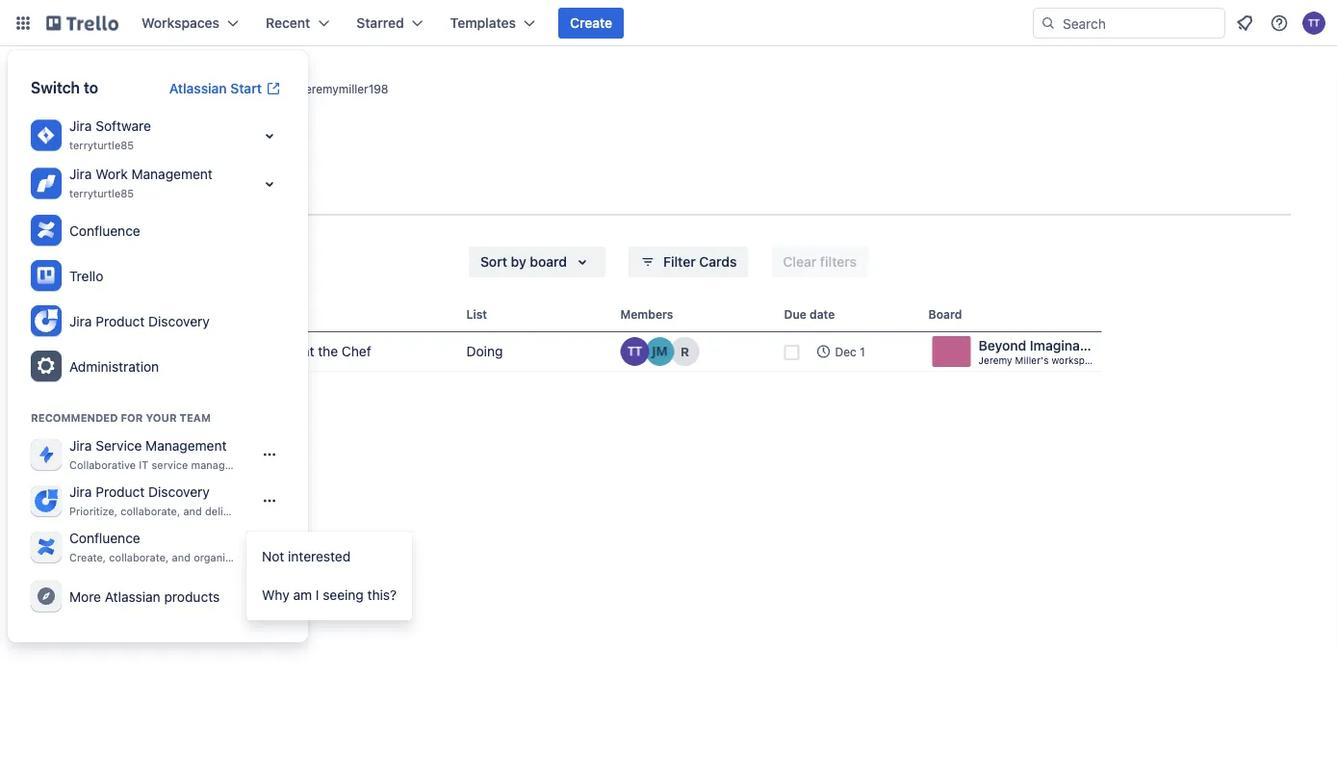 Task type: locate. For each thing, give the bounding box(es) containing it.
group
[[247, 532, 412, 620]]

sort by board button
[[469, 247, 606, 277]]

terry turtle (terryturtle) image right open information menu 'icon'
[[1303, 12, 1326, 35]]

sort
[[481, 254, 508, 270]]

4 jira from the top
[[69, 438, 92, 454]]

chef
[[342, 343, 371, 359]]

by
[[511, 254, 527, 270]]

1 confluence from the top
[[69, 222, 140, 238]]

jira down recommended
[[69, 438, 92, 454]]

product
[[96, 313, 145, 329], [96, 484, 145, 500]]

jeremy down beyond
[[979, 354, 1013, 366]]

due
[[785, 307, 807, 321]]

collaborative
[[69, 459, 136, 471]]

and left deliver
[[183, 505, 202, 518]]

0 vertical spatial and
[[183, 505, 202, 518]]

clear filters button
[[772, 247, 869, 277]]

jeremy
[[147, 71, 225, 98], [979, 354, 1013, 366]]

cards right filter
[[700, 254, 737, 270]]

collaborate, up 'more atlassian products'
[[109, 551, 169, 564]]

1 vertical spatial collaborate,
[[109, 551, 169, 564]]

1 vertical spatial terry turtle (terryturtle) image
[[621, 337, 650, 366]]

rubyanndersson (rubyanndersson) image
[[671, 337, 700, 366]]

terry turtle (terryturtle) image down "members"
[[621, 337, 650, 366]]

1 horizontal spatial jeremy
[[979, 354, 1013, 366]]

activity link
[[46, 178, 97, 213]]

product inside jira product discovery prioritize, collaborate, and deliver new ideas
[[96, 484, 145, 500]]

jeremy left start
[[147, 71, 225, 98]]

management up service
[[146, 438, 227, 454]]

more atlassian products link
[[23, 574, 293, 619]]

back to home image
[[46, 8, 118, 39]]

confluence down the cards link
[[69, 222, 140, 238]]

jira for jira work management terryturtle85
[[69, 166, 92, 182]]

jira work management terryturtle85
[[69, 166, 213, 200]]

0 horizontal spatial atlassian
[[105, 589, 161, 604]]

recommended for your team
[[31, 412, 211, 424]]

1 discovery from the top
[[148, 313, 210, 329]]

settings image
[[35, 354, 58, 378]]

recent button
[[254, 8, 341, 39]]

discovery down the trello 'link'
[[148, 313, 210, 329]]

switch to
[[31, 78, 98, 97]]

cards
[[113, 187, 152, 203], [700, 254, 737, 270]]

product down the collaborative
[[96, 484, 145, 500]]

jira inside jira service management collaborative it service management
[[69, 438, 92, 454]]

0 vertical spatial atlassian
[[169, 80, 227, 96]]

recent
[[266, 15, 310, 31]]

0 notifications image
[[1234, 12, 1257, 35]]

jira up prioritize,
[[69, 484, 92, 500]]

and left the 'organize'
[[172, 551, 191, 564]]

switch to… image
[[13, 13, 33, 33]]

imagination
[[1030, 338, 1105, 353]]

for
[[121, 412, 143, 424]]

not
[[262, 549, 284, 564]]

collaborate, inside jira product discovery prioritize, collaborate, and deliver new ideas
[[121, 505, 180, 518]]

board
[[530, 254, 567, 270]]

dec
[[836, 345, 857, 358]]

confluence
[[69, 222, 140, 238], [69, 530, 140, 546]]

collaborate, up the confluence create, collaborate, and organize your work
[[121, 505, 180, 518]]

jeremy miller (jeremymiller198) image
[[646, 337, 675, 366]]

management inside jira work management terryturtle85
[[131, 166, 213, 182]]

1 vertical spatial atlassian
[[105, 589, 161, 604]]

0 vertical spatial discovery
[[148, 313, 210, 329]]

confluence up create,
[[69, 530, 140, 546]]

discovery
[[148, 313, 210, 329], [148, 484, 210, 500]]

atlassian
[[169, 80, 227, 96], [105, 589, 161, 604]]

1 horizontal spatial atlassian
[[169, 80, 227, 96]]

atlassian left start
[[169, 80, 227, 96]]

1 product from the top
[[96, 313, 145, 329]]

seeing
[[323, 587, 364, 603]]

service
[[96, 438, 142, 454]]

administration link
[[23, 344, 293, 389]]

jira product discovery prioritize, collaborate, and deliver new ideas
[[69, 484, 293, 518]]

switch
[[31, 78, 80, 97]]

1 jira from the top
[[69, 118, 92, 134]]

cards down 'work' on the left top of the page
[[113, 187, 152, 203]]

1 vertical spatial management
[[146, 438, 227, 454]]

confluence create, collaborate, and organize your work
[[69, 530, 290, 564]]

and inside jira product discovery prioritize, collaborate, and deliver new ideas
[[183, 505, 202, 518]]

filter cards button
[[629, 247, 749, 277]]

terry turtle (terryturtle) image
[[1303, 12, 1326, 35], [621, 337, 650, 366]]

2 jira from the top
[[69, 166, 92, 182]]

atlassian right more
[[105, 589, 161, 604]]

why
[[262, 587, 290, 603]]

0 horizontal spatial jeremy
[[147, 71, 225, 98]]

jira inside jira product discovery link
[[69, 313, 92, 329]]

1 vertical spatial jeremy
[[979, 354, 1013, 366]]

terryturtle85 down "software"
[[69, 139, 134, 152]]

discovery for jira product discovery
[[148, 313, 210, 329]]

and
[[183, 505, 202, 518], [172, 551, 191, 564]]

1 terryturtle85 from the top
[[69, 139, 134, 152]]

jira inside jira software terryturtle85
[[69, 118, 92, 134]]

terryturtle85 inside jira software terryturtle85
[[69, 139, 134, 152]]

deliver
[[205, 505, 239, 518]]

workspaces button
[[130, 8, 250, 39]]

search image
[[1041, 15, 1057, 31]]

1 vertical spatial terryturtle85
[[69, 187, 134, 200]]

0 vertical spatial confluence
[[69, 222, 140, 238]]

0 vertical spatial collaborate,
[[121, 505, 180, 518]]

cards link
[[113, 178, 152, 216]]

team
[[180, 412, 211, 424]]

terryturtle85 down 'work' on the left top of the page
[[69, 187, 134, 200]]

jira inside jira product discovery prioritize, collaborate, and deliver new ideas
[[69, 484, 92, 500]]

jira up the activity
[[69, 166, 92, 182]]

0 vertical spatial management
[[131, 166, 213, 182]]

discovery down service
[[148, 484, 210, 500]]

your
[[146, 412, 177, 424]]

more atlassian products
[[69, 589, 220, 604]]

jira for jira product discovery prioritize, collaborate, and deliver new ideas
[[69, 484, 92, 500]]

0 vertical spatial product
[[96, 313, 145, 329]]

1 horizontal spatial cards
[[700, 254, 737, 270]]

cards inside button
[[700, 254, 737, 270]]

1 vertical spatial product
[[96, 484, 145, 500]]

why am i seeing this?
[[262, 587, 397, 603]]

discovery for jira product discovery prioritize, collaborate, and deliver new ideas
[[148, 484, 210, 500]]

beyond imagination jeremy miller's workspace
[[979, 338, 1105, 366]]

0 horizontal spatial terry turtle (terryturtle) image
[[621, 337, 650, 366]]

discovery inside jira product discovery prioritize, collaborate, and deliver new ideas
[[148, 484, 210, 500]]

0 vertical spatial terry turtle (terryturtle) image
[[1303, 12, 1326, 35]]

jira down to
[[69, 118, 92, 134]]

group containing not interested
[[247, 532, 412, 620]]

2 product from the top
[[96, 484, 145, 500]]

1 vertical spatial cards
[[700, 254, 737, 270]]

product up administration
[[96, 313, 145, 329]]

jira
[[69, 118, 92, 134], [69, 166, 92, 182], [69, 313, 92, 329], [69, 438, 92, 454], [69, 484, 92, 500]]

clear filters
[[783, 254, 857, 270]]

management inside jira service management collaborative it service management
[[146, 438, 227, 454]]

management
[[131, 166, 213, 182], [146, 438, 227, 454]]

1 vertical spatial confluence
[[69, 530, 140, 546]]

0 horizontal spatial cards
[[113, 187, 152, 203]]

collaborate,
[[121, 505, 180, 518], [109, 551, 169, 564]]

jira for jira software terryturtle85
[[69, 118, 92, 134]]

3 jira from the top
[[69, 313, 92, 329]]

trello link
[[23, 253, 293, 299]]

service
[[152, 459, 188, 471]]

1 vertical spatial discovery
[[148, 484, 210, 500]]

starred
[[357, 15, 404, 31]]

0 vertical spatial terryturtle85
[[69, 139, 134, 152]]

jira inside jira work management terryturtle85
[[69, 166, 92, 182]]

0 vertical spatial cards
[[113, 187, 152, 203]]

terryturtle85
[[69, 139, 134, 152], [69, 187, 134, 200]]

1 vertical spatial and
[[172, 551, 191, 564]]

5 jira from the top
[[69, 484, 92, 500]]

2 confluence from the top
[[69, 530, 140, 546]]

management for jira work management
[[131, 166, 213, 182]]

administration
[[69, 358, 159, 374]]

jira product discovery options menu image
[[262, 493, 277, 509]]

2 terryturtle85 from the top
[[69, 187, 134, 200]]

confluence inside the confluence create, collaborate, and organize your work
[[69, 530, 140, 546]]

management up confluence link
[[131, 166, 213, 182]]

confluence for confluence
[[69, 222, 140, 238]]

open information menu image
[[1270, 13, 1290, 33]]

2 discovery from the top
[[148, 484, 210, 500]]

jira service management collaborative it service management
[[69, 438, 257, 471]]

am
[[293, 587, 312, 603]]

products
[[164, 589, 220, 604]]

activity
[[46, 187, 97, 203]]

jira down trello
[[69, 313, 92, 329]]

date
[[810, 307, 835, 321]]



Task type: vqa. For each thing, say whether or not it's contained in the screenshot.
1st Color: green, title: "Goal" element
no



Task type: describe. For each thing, give the bounding box(es) containing it.
jira software terryturtle85
[[69, 118, 151, 152]]

not interested button
[[247, 537, 412, 576]]

confluence for confluence create, collaborate, and organize your work
[[69, 530, 140, 546]]

i
[[316, 587, 319, 603]]

product for jira product discovery
[[96, 313, 145, 329]]

workspace
[[1052, 354, 1102, 366]]

jira service management options menu image
[[262, 447, 277, 462]]

and inside the confluence create, collaborate, and organize your work
[[172, 551, 191, 564]]

not interested
[[262, 549, 351, 564]]

@jeremymiller198
[[292, 82, 389, 96]]

miller
[[230, 71, 288, 98]]

clear
[[783, 254, 817, 270]]

compliment the chef
[[239, 343, 371, 359]]

prioritize,
[[69, 505, 118, 518]]

atlassian start
[[169, 80, 262, 96]]

create
[[570, 15, 613, 31]]

collaborate, inside the confluence create, collaborate, and organize your work
[[109, 551, 169, 564]]

management
[[191, 459, 257, 471]]

start
[[230, 80, 262, 96]]

workspaces
[[142, 15, 220, 31]]

compliment
[[239, 343, 314, 359]]

jeremy miller @jeremymiller198
[[147, 71, 389, 98]]

filter cards
[[664, 254, 737, 270]]

expand image
[[258, 172, 281, 196]]

software
[[96, 118, 151, 134]]

primary element
[[0, 0, 1338, 46]]

this?
[[368, 587, 397, 603]]

management for jira service management
[[146, 438, 227, 454]]

work
[[265, 551, 290, 564]]

miller's
[[1016, 354, 1049, 366]]

due date
[[785, 307, 835, 321]]

ideas
[[266, 505, 293, 518]]

templates button
[[439, 8, 547, 39]]

terryturtle85 inside jira work management terryturtle85
[[69, 187, 134, 200]]

to
[[84, 78, 98, 97]]

r
[[681, 344, 690, 359]]

filters
[[821, 254, 857, 270]]

members
[[621, 307, 674, 321]]

jira product discovery link
[[23, 299, 293, 344]]

dec 1
[[836, 345, 866, 358]]

trello
[[69, 268, 103, 284]]

sort by board
[[481, 254, 567, 270]]

jira for jira service management collaborative it service management
[[69, 438, 92, 454]]

list
[[467, 307, 487, 321]]

work
[[96, 166, 128, 182]]

jira for jira product discovery
[[69, 313, 92, 329]]

atlassian start link
[[158, 73, 293, 104]]

filter
[[664, 254, 696, 270]]

compliment the chef link
[[235, 332, 459, 371]]

your
[[240, 551, 262, 564]]

1
[[860, 345, 866, 358]]

recommended
[[31, 412, 118, 424]]

create button
[[559, 8, 624, 39]]

r button
[[671, 337, 700, 366]]

beyond
[[979, 338, 1027, 353]]

expand image
[[258, 124, 281, 147]]

starred button
[[345, 8, 435, 39]]

jira product discovery
[[69, 313, 210, 329]]

more
[[69, 589, 101, 604]]

Search field
[[1057, 9, 1225, 38]]

templates
[[450, 15, 516, 31]]

product for jira product discovery prioritize, collaborate, and deliver new ideas
[[96, 484, 145, 500]]

board
[[929, 307, 963, 321]]

create,
[[69, 551, 106, 564]]

jeremy inside beyond imagination jeremy miller's workspace
[[979, 354, 1013, 366]]

the
[[318, 343, 338, 359]]

0 vertical spatial jeremy
[[147, 71, 225, 98]]

why am i seeing this? button
[[247, 576, 412, 615]]

confluence link
[[23, 208, 293, 253]]

organize
[[194, 551, 237, 564]]

it
[[139, 459, 149, 471]]

1 horizontal spatial terry turtle (terryturtle) image
[[1303, 12, 1326, 35]]

new
[[242, 505, 263, 518]]

interested
[[288, 549, 351, 564]]

doing
[[467, 343, 503, 359]]



